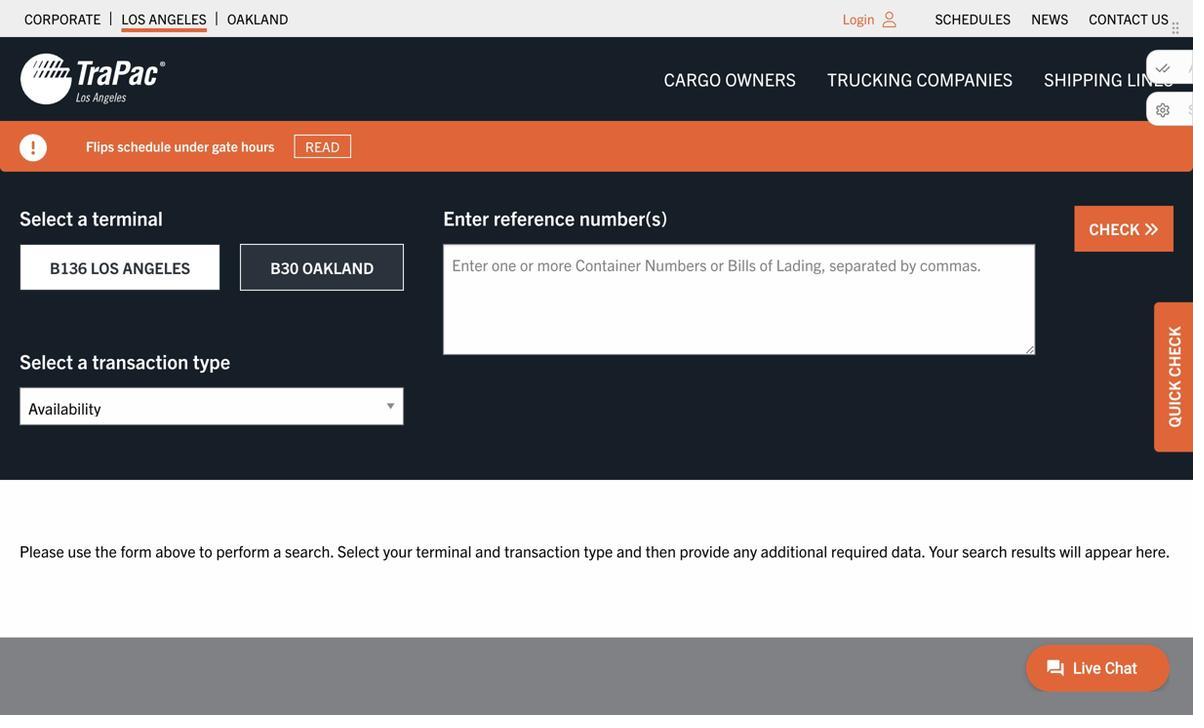 Task type: vqa. For each thing, say whether or not it's contained in the screenshot.
bottom TYPE
yes



Task type: locate. For each thing, give the bounding box(es) containing it.
oakland right b30 in the left top of the page
[[303, 258, 374, 277]]

1 vertical spatial menu bar
[[649, 59, 1190, 99]]

2 vertical spatial select
[[338, 541, 380, 561]]

1 vertical spatial check
[[1165, 327, 1184, 377]]

1 vertical spatial select
[[20, 349, 73, 373]]

0 horizontal spatial type
[[193, 349, 230, 373]]

login
[[843, 10, 875, 27]]

1 vertical spatial los
[[91, 258, 119, 277]]

menu bar
[[926, 5, 1180, 32], [649, 59, 1190, 99]]

your
[[383, 541, 413, 561]]

0 vertical spatial los
[[121, 10, 146, 27]]

0 vertical spatial a
[[78, 205, 88, 230]]

above
[[155, 541, 196, 561]]

schedules
[[936, 10, 1012, 27]]

lines
[[1128, 68, 1174, 90]]

search
[[963, 541, 1008, 561]]

owners
[[726, 68, 797, 90]]

a inside "please use the form above to perform a search. select your terminal and transaction type and then provide any additional required data. your search results will appear here. quick check"
[[273, 541, 282, 561]]

footer
[[0, 638, 1194, 716]]

number(s)
[[580, 205, 668, 230]]

type
[[193, 349, 230, 373], [584, 541, 613, 561]]

and right your
[[476, 541, 501, 561]]

enter reference number(s)
[[443, 205, 668, 230]]

a left search.
[[273, 541, 282, 561]]

cargo owners
[[664, 68, 797, 90]]

a for transaction
[[78, 349, 88, 373]]

oakland
[[227, 10, 288, 27], [303, 258, 374, 277]]

terminal up b136 los angeles
[[92, 205, 163, 230]]

1 horizontal spatial check
[[1165, 327, 1184, 377]]

0 vertical spatial transaction
[[92, 349, 189, 373]]

banner
[[0, 37, 1194, 172]]

to
[[199, 541, 213, 561]]

your
[[929, 541, 959, 561]]

1 vertical spatial terminal
[[416, 541, 472, 561]]

b30 oakland
[[271, 258, 374, 277]]

1 horizontal spatial oakland
[[303, 258, 374, 277]]

1 horizontal spatial and
[[617, 541, 642, 561]]

menu bar up shipping
[[926, 5, 1180, 32]]

0 horizontal spatial terminal
[[92, 205, 163, 230]]

los
[[121, 10, 146, 27], [91, 258, 119, 277]]

a for terminal
[[78, 205, 88, 230]]

0 horizontal spatial check
[[1090, 219, 1144, 238]]

a up 'b136' at the top left of page
[[78, 205, 88, 230]]

los angeles
[[121, 10, 207, 27]]

transaction
[[92, 349, 189, 373], [505, 541, 581, 561]]

0 horizontal spatial los
[[91, 258, 119, 277]]

b136 los angeles
[[50, 258, 191, 277]]

oakland right 'los angeles'
[[227, 10, 288, 27]]

contact
[[1090, 10, 1149, 27]]

los angeles link
[[121, 5, 207, 32]]

angeles left oakland link
[[149, 10, 207, 27]]

shipping lines
[[1045, 68, 1174, 90]]

select inside "please use the form above to perform a search. select your terminal and transaction type and then provide any additional required data. your search results will appear here. quick check"
[[338, 541, 380, 561]]

provide
[[680, 541, 730, 561]]

gate
[[212, 137, 238, 155]]

select left your
[[338, 541, 380, 561]]

terminal right your
[[416, 541, 472, 561]]

1 vertical spatial angeles
[[123, 258, 191, 277]]

cargo owners link
[[649, 59, 812, 99]]

1 horizontal spatial terminal
[[416, 541, 472, 561]]

0 vertical spatial type
[[193, 349, 230, 373]]

the
[[95, 541, 117, 561]]

login link
[[843, 10, 875, 27]]

a down 'b136' at the top left of page
[[78, 349, 88, 373]]

trucking companies
[[828, 68, 1014, 90]]

form
[[121, 541, 152, 561]]

0 horizontal spatial and
[[476, 541, 501, 561]]

here.
[[1137, 541, 1171, 561]]

menu bar down light image
[[649, 59, 1190, 99]]

read link
[[294, 135, 351, 158]]

contact us link
[[1090, 5, 1170, 32]]

and left the then
[[617, 541, 642, 561]]

will
[[1060, 541, 1082, 561]]

us
[[1152, 10, 1170, 27]]

solid image
[[1144, 222, 1160, 237]]

select for select a terminal
[[20, 205, 73, 230]]

los right "corporate"
[[121, 10, 146, 27]]

required
[[832, 541, 888, 561]]

select up 'b136' at the top left of page
[[20, 205, 73, 230]]

light image
[[883, 12, 897, 27]]

results
[[1012, 541, 1057, 561]]

terminal
[[92, 205, 163, 230], [416, 541, 472, 561]]

read
[[305, 138, 340, 155]]

check
[[1090, 219, 1144, 238], [1165, 327, 1184, 377]]

angeles down select a terminal on the top left
[[123, 258, 191, 277]]

schedule
[[117, 137, 171, 155]]

select a terminal
[[20, 205, 163, 230]]

a
[[78, 205, 88, 230], [78, 349, 88, 373], [273, 541, 282, 561]]

1 vertical spatial type
[[584, 541, 613, 561]]

0 vertical spatial select
[[20, 205, 73, 230]]

cargo
[[664, 68, 722, 90]]

menu bar containing schedules
[[926, 5, 1180, 32]]

select down 'b136' at the top left of page
[[20, 349, 73, 373]]

angeles
[[149, 10, 207, 27], [123, 258, 191, 277]]

1 horizontal spatial type
[[584, 541, 613, 561]]

under
[[174, 137, 209, 155]]

menu bar containing cargo owners
[[649, 59, 1190, 99]]

1 horizontal spatial los
[[121, 10, 146, 27]]

0 vertical spatial menu bar
[[926, 5, 1180, 32]]

and
[[476, 541, 501, 561], [617, 541, 642, 561]]

2 vertical spatial a
[[273, 541, 282, 561]]

flips
[[86, 137, 114, 155]]

1 vertical spatial transaction
[[505, 541, 581, 561]]

select
[[20, 205, 73, 230], [20, 349, 73, 373], [338, 541, 380, 561]]

0 horizontal spatial oakland
[[227, 10, 288, 27]]

enter
[[443, 205, 489, 230]]

1 vertical spatial a
[[78, 349, 88, 373]]

type inside "please use the form above to perform a search. select your terminal and transaction type and then provide any additional required data. your search results will appear here. quick check"
[[584, 541, 613, 561]]

los right 'b136' at the top left of page
[[91, 258, 119, 277]]

news
[[1032, 10, 1069, 27]]

1 vertical spatial oakland
[[303, 258, 374, 277]]

news link
[[1032, 5, 1069, 32]]

0 vertical spatial check
[[1090, 219, 1144, 238]]

select a transaction type
[[20, 349, 230, 373]]

1 horizontal spatial transaction
[[505, 541, 581, 561]]

please
[[20, 541, 64, 561]]



Task type: describe. For each thing, give the bounding box(es) containing it.
b30
[[271, 258, 299, 277]]

search.
[[285, 541, 334, 561]]

corporate link
[[24, 5, 101, 32]]

corporate
[[24, 10, 101, 27]]

0 vertical spatial angeles
[[149, 10, 207, 27]]

please use the form above to perform a search. select your terminal and transaction type and then provide any additional required data. your search results will appear here. quick check
[[20, 327, 1184, 561]]

terminal inside "please use the form above to perform a search. select your terminal and transaction type and then provide any additional required data. your search results will appear here. quick check"
[[416, 541, 472, 561]]

quick check link
[[1155, 302, 1194, 452]]

appear
[[1086, 541, 1133, 561]]

0 vertical spatial oakland
[[227, 10, 288, 27]]

check button
[[1075, 206, 1174, 252]]

companies
[[917, 68, 1014, 90]]

then
[[646, 541, 676, 561]]

perform
[[216, 541, 270, 561]]

use
[[68, 541, 91, 561]]

transaction inside "please use the form above to perform a search. select your terminal and transaction type and then provide any additional required data. your search results will appear here. quick check"
[[505, 541, 581, 561]]

reference
[[494, 205, 575, 230]]

banner containing cargo owners
[[0, 37, 1194, 172]]

contact us
[[1090, 10, 1170, 27]]

flips schedule under gate hours
[[86, 137, 275, 155]]

schedules link
[[936, 5, 1012, 32]]

quick
[[1165, 381, 1184, 428]]

data.
[[892, 541, 926, 561]]

check inside "please use the form above to perform a search. select your terminal and transaction type and then provide any additional required data. your search results will appear here. quick check"
[[1165, 327, 1184, 377]]

shipping lines link
[[1029, 59, 1190, 99]]

0 horizontal spatial transaction
[[92, 349, 189, 373]]

select for select a transaction type
[[20, 349, 73, 373]]

los angeles image
[[20, 52, 166, 106]]

solid image
[[20, 134, 47, 162]]

oakland link
[[227, 5, 288, 32]]

1 and from the left
[[476, 541, 501, 561]]

b136
[[50, 258, 87, 277]]

trucking companies link
[[812, 59, 1029, 99]]

additional
[[761, 541, 828, 561]]

hours
[[241, 137, 275, 155]]

0 vertical spatial terminal
[[92, 205, 163, 230]]

shipping
[[1045, 68, 1124, 90]]

2 and from the left
[[617, 541, 642, 561]]

any
[[734, 541, 758, 561]]

menu bar inside banner
[[649, 59, 1190, 99]]

Enter reference number(s) text field
[[443, 244, 1036, 355]]

trucking
[[828, 68, 913, 90]]

check inside button
[[1090, 219, 1144, 238]]



